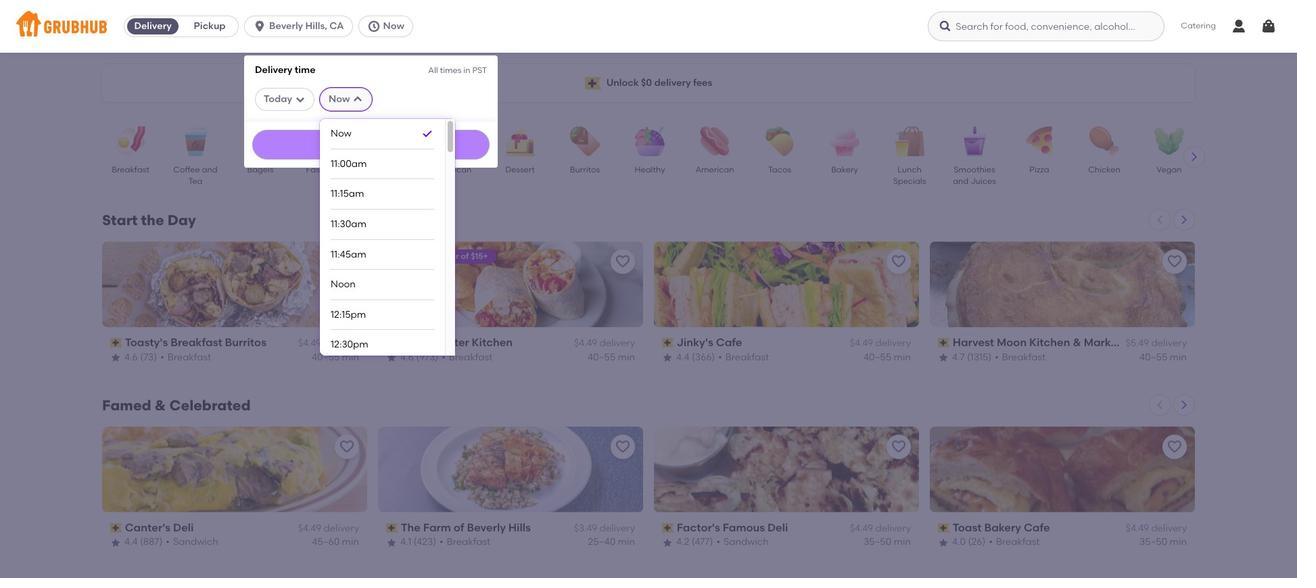 Task type: describe. For each thing, give the bounding box(es) containing it.
$4.49 for toasty's breakfast burritos
[[298, 338, 321, 349]]

$3
[[394, 252, 403, 261]]

celebrated
[[169, 397, 251, 414]]

breakfast for sweet butter kitchen
[[449, 351, 493, 363]]

today
[[264, 93, 292, 105]]

vegan image
[[1146, 126, 1193, 156]]

bakery image
[[821, 126, 868, 156]]

40–55 for sweet butter kitchen
[[588, 351, 616, 363]]

specials
[[893, 177, 926, 186]]

hills
[[508, 521, 531, 534]]

catering button
[[1172, 11, 1225, 42]]

unlock
[[606, 77, 639, 88]]

time
[[295, 64, 316, 76]]

min for sweet butter kitchen
[[618, 351, 635, 363]]

1 horizontal spatial beverly
[[467, 521, 506, 534]]

breakfast for harvest moon kitchen & marketplace
[[1002, 351, 1046, 363]]

beverly hills, ca button
[[244, 16, 358, 37]]

(366)
[[692, 351, 715, 363]]

$15+
[[471, 252, 488, 261]]

delivery for harvest moon kitchen & marketplace
[[1151, 338, 1187, 349]]

all
[[428, 66, 438, 75]]

save this restaurant button for harvest moon kitchen & marketplace
[[1163, 250, 1187, 274]]

all times in pst
[[428, 66, 487, 75]]

harvest moon kitchen & marketplace
[[953, 336, 1152, 349]]

min for toast bakery cafe
[[1170, 537, 1187, 548]]

chicken image
[[1081, 126, 1128, 156]]

save this restaurant image for harvest moon kitchen & marketplace
[[1167, 254, 1183, 270]]

4.7 (1315)
[[952, 351, 992, 363]]

delivery for delivery
[[134, 20, 172, 32]]

$5.49 delivery
[[1126, 338, 1187, 349]]

12:15pm
[[331, 309, 366, 320]]

main navigation navigation
[[0, 0, 1297, 578]]

healthy
[[635, 165, 665, 174]]

and for coffee and tea
[[202, 165, 218, 174]]

start the day
[[102, 212, 196, 229]]

update
[[356, 140, 386, 149]]

update button
[[252, 130, 490, 160]]

dessert
[[505, 165, 535, 174]]

breakfast for toast bakery cafe
[[996, 537, 1040, 548]]

svg image
[[367, 20, 380, 33]]

11:00am
[[331, 158, 367, 170]]

45–60 min
[[312, 537, 359, 548]]

save this restaurant button for canter's deli
[[335, 435, 359, 459]]

40–55 for jinky's cafe
[[864, 351, 892, 363]]

$4.49 delivery for toast bakery cafe
[[1126, 523, 1187, 534]]

star icon image for the farm of beverly hills
[[386, 537, 397, 548]]

beverly hills, ca
[[269, 20, 344, 32]]

coffee and tea
[[173, 165, 218, 186]]

1 vertical spatial bakery
[[984, 521, 1021, 534]]

lunch specials
[[893, 165, 926, 186]]

bagels
[[247, 165, 274, 174]]

delivery for delivery time
[[255, 64, 292, 76]]

subscription pass image for jinky's cafe
[[662, 338, 674, 348]]

toast
[[953, 521, 982, 534]]

fast food image
[[302, 126, 349, 156]]

save this restaurant button for the farm of beverly hills
[[611, 435, 635, 459]]

(1315)
[[967, 351, 992, 363]]

catering
[[1181, 21, 1216, 31]]

$0
[[641, 77, 652, 88]]

the farm of beverly hills
[[401, 521, 531, 534]]

smoothies and juices
[[953, 165, 996, 186]]

4.6 (973)
[[400, 351, 438, 363]]

now inside button
[[383, 20, 404, 32]]

save this restaurant image for the farm of beverly hills
[[615, 439, 631, 455]]

delivery button
[[125, 16, 181, 37]]

(73)
[[140, 351, 157, 363]]

sandwich for deli
[[173, 537, 218, 548]]

1 vertical spatial of
[[454, 521, 464, 534]]

min for toasty's breakfast burritos
[[342, 351, 359, 363]]

1 deli from the left
[[173, 521, 194, 534]]

subscription pass image for toasty's breakfast burritos
[[110, 338, 122, 348]]

• breakfast for moon
[[995, 351, 1046, 363]]

breakfast right toasty's
[[171, 336, 222, 349]]

coffee and tea image
[[172, 126, 219, 156]]

$4.49 for canter's deli
[[298, 523, 321, 534]]

• for moon
[[995, 351, 999, 363]]

4.0 (26)
[[952, 537, 986, 548]]

25–40 min
[[588, 537, 635, 548]]

mexican
[[439, 165, 472, 174]]

svg image inside beverly hills, ca 'button'
[[253, 20, 267, 33]]

canter's deli
[[125, 521, 194, 534]]

2 deli from the left
[[768, 521, 788, 534]]

• for bakery
[[989, 537, 993, 548]]

tea
[[188, 177, 203, 186]]

kitchen for butter
[[472, 336, 513, 349]]

the
[[401, 521, 421, 534]]

pizza image
[[1016, 126, 1063, 156]]

• breakfast for bakery
[[989, 537, 1040, 548]]

subscription pass image for sweet butter kitchen
[[386, 338, 398, 348]]

ca
[[330, 20, 344, 32]]

times
[[440, 66, 462, 75]]

40–55 min for toasty's breakfast burritos
[[312, 351, 359, 363]]

moon
[[997, 336, 1027, 349]]

delivery for factor's famous deli
[[875, 523, 911, 534]]

day
[[168, 212, 196, 229]]

4.4 for canter's deli
[[124, 537, 138, 548]]

check icon image
[[421, 127, 434, 141]]

min for jinky's cafe
[[894, 351, 911, 363]]

breakfast for toasty's breakfast burritos
[[168, 351, 211, 363]]

breakfast image
[[107, 126, 154, 156]]

famous
[[723, 521, 765, 534]]

sweet butter kitchen
[[401, 336, 513, 349]]

breakfast for jinky's cafe
[[726, 351, 769, 363]]

burritos image
[[561, 126, 609, 156]]

delivery for toasty's breakfast burritos
[[324, 338, 359, 349]]

(423)
[[414, 537, 436, 548]]

0 vertical spatial bakery
[[831, 165, 858, 174]]

chicken
[[1088, 165, 1121, 174]]

save this restaurant button for jinky's cafe
[[887, 250, 911, 274]]

factor's
[[677, 521, 720, 534]]

$3.49 delivery
[[574, 523, 635, 534]]

unlock $0 delivery fees
[[606, 77, 712, 88]]

4.6 (73)
[[124, 351, 157, 363]]

40–55 min for jinky's cafe
[[864, 351, 911, 363]]

famed & celebrated
[[102, 397, 251, 414]]

farm
[[423, 521, 451, 534]]

(887)
[[140, 537, 163, 548]]

$5.49
[[1126, 338, 1149, 349]]

now button
[[358, 16, 419, 37]]

35–50 min for factor's famous deli
[[864, 537, 911, 548]]

delivery for sweet butter kitchen
[[600, 338, 635, 349]]

and for smoothies and juices
[[953, 177, 969, 186]]

star icon image for jinky's cafe
[[662, 352, 673, 363]]

1 horizontal spatial &
[[1073, 336, 1081, 349]]

save this restaurant image for canter's deli
[[339, 439, 355, 455]]

noon
[[331, 279, 356, 290]]

delivery for jinky's cafe
[[875, 338, 911, 349]]

pst
[[472, 66, 487, 75]]

subscription pass image for canter's deli
[[110, 524, 122, 533]]

45–60
[[312, 537, 340, 548]]

hamburgers
[[366, 165, 415, 174]]

1 vertical spatial now
[[329, 93, 350, 105]]

factor's famous deli
[[677, 521, 788, 534]]

hamburgers image
[[367, 126, 414, 156]]

star icon image for sweet butter kitchen
[[386, 352, 397, 363]]

famed
[[102, 397, 151, 414]]

$4.49 delivery for canter's deli
[[298, 523, 359, 534]]

lunch specials image
[[886, 126, 933, 156]]

start
[[102, 212, 138, 229]]

save this restaurant button for factor's famous deli
[[887, 435, 911, 459]]

caret left icon image for famed & celebrated
[[1154, 400, 1165, 410]]

35–50 min for toast bakery cafe
[[1140, 537, 1187, 548]]

$4.49 delivery for sweet butter kitchen
[[574, 338, 635, 349]]

1 horizontal spatial cafe
[[1024, 521, 1050, 534]]

• breakfast for cafe
[[718, 351, 769, 363]]

american image
[[691, 126, 739, 156]]

4.4 (887)
[[124, 537, 163, 548]]

• for butter
[[442, 351, 445, 363]]

4.2
[[676, 537, 689, 548]]

your
[[418, 252, 436, 261]]

• for farm
[[440, 537, 443, 548]]

toasty's
[[125, 336, 168, 349]]

11:15am
[[331, 188, 364, 200]]

kitchen for moon
[[1029, 336, 1070, 349]]

in
[[463, 66, 470, 75]]



Task type: locate. For each thing, give the bounding box(es) containing it.
2 kitchen from the left
[[1029, 336, 1070, 349]]

breakfast down toasty's breakfast burritos
[[168, 351, 211, 363]]

delivery for toast bakery cafe
[[1151, 523, 1187, 534]]

subscription pass image left toasty's
[[110, 338, 122, 348]]

3 40–55 from the left
[[864, 351, 892, 363]]

0 horizontal spatial and
[[202, 165, 218, 174]]

subscription pass image left harvest
[[938, 338, 950, 348]]

0 vertical spatial beverly
[[269, 20, 303, 32]]

• right '(1315)'
[[995, 351, 999, 363]]

the
[[141, 212, 164, 229]]

4 40–55 min from the left
[[1140, 351, 1187, 363]]

beverly left "hills,"
[[269, 20, 303, 32]]

caret left icon image
[[1154, 214, 1165, 225], [1154, 400, 1165, 410]]

35–50 min
[[864, 537, 911, 548], [1140, 537, 1187, 548]]

breakfast down moon
[[1002, 351, 1046, 363]]

1 horizontal spatial 35–50
[[1140, 537, 1167, 548]]

40–55 min for sweet butter kitchen
[[588, 351, 635, 363]]

1 vertical spatial beverly
[[467, 521, 506, 534]]

breakfast down breakfast image
[[112, 165, 149, 174]]

of
[[461, 252, 469, 261], [454, 521, 464, 534]]

save this restaurant button for toasty's breakfast burritos
[[335, 250, 359, 274]]

breakfast
[[112, 165, 149, 174], [171, 336, 222, 349], [168, 351, 211, 363], [449, 351, 493, 363], [726, 351, 769, 363], [1002, 351, 1046, 363], [447, 537, 490, 548], [996, 537, 1040, 548]]

star icon image left 4.2
[[662, 537, 673, 548]]

4.0
[[952, 537, 966, 548]]

delivery for canter's deli
[[324, 523, 359, 534]]

4.1
[[400, 537, 411, 548]]

list box containing now
[[331, 119, 434, 578]]

beverly left the 'hills'
[[467, 521, 506, 534]]

3 40–55 min from the left
[[864, 351, 911, 363]]

0 horizontal spatial kitchen
[[472, 336, 513, 349]]

&
[[1073, 336, 1081, 349], [155, 397, 166, 414]]

• breakfast down moon
[[995, 351, 1046, 363]]

hills,
[[305, 20, 327, 32]]

coffee
[[173, 165, 200, 174]]

kitchen right moon
[[1029, 336, 1070, 349]]

caret left icon image down vegan
[[1154, 214, 1165, 225]]

breakfast down the toast bakery cafe
[[996, 537, 1040, 548]]

grubhub plus flag logo image
[[585, 77, 601, 90]]

1 horizontal spatial 4.6
[[400, 351, 414, 363]]

save this restaurant image
[[339, 254, 355, 270], [615, 439, 631, 455]]

subscription pass image left canter's
[[110, 524, 122, 533]]

1 horizontal spatial and
[[953, 177, 969, 186]]

• sandwich down canter's deli
[[166, 537, 218, 548]]

harvest
[[953, 336, 994, 349]]

1 vertical spatial cafe
[[1024, 521, 1050, 534]]

•
[[160, 351, 164, 363], [442, 351, 445, 363], [718, 351, 722, 363], [995, 351, 999, 363], [166, 537, 170, 548], [440, 537, 443, 548], [717, 537, 720, 548], [989, 537, 993, 548]]

min for harvest moon kitchen & marketplace
[[1170, 351, 1187, 363]]

4.6
[[124, 351, 138, 363], [400, 351, 414, 363]]

• right (73)
[[160, 351, 164, 363]]

• breakfast down 'sweet butter kitchen'
[[442, 351, 493, 363]]

star icon image for toast bakery cafe
[[938, 537, 949, 548]]

and inside smoothies and juices
[[953, 177, 969, 186]]

dessert image
[[496, 126, 544, 156]]

save this restaurant image for toast bakery cafe
[[1167, 439, 1183, 455]]

(477)
[[692, 537, 713, 548]]

lunch
[[898, 165, 922, 174]]

delivery left pickup
[[134, 20, 172, 32]]

caret left icon image down $5.49 delivery
[[1154, 400, 1165, 410]]

• for breakfast
[[160, 351, 164, 363]]

sweet
[[401, 336, 434, 349]]

2 35–50 from the left
[[1140, 537, 1167, 548]]

1 horizontal spatial save this restaurant image
[[615, 439, 631, 455]]

cafe
[[716, 336, 742, 349], [1024, 521, 1050, 534]]

breakfast down jinky's cafe
[[726, 351, 769, 363]]

35–50 for factor's famous deli
[[864, 537, 892, 548]]

1 vertical spatial burritos
[[225, 336, 266, 349]]

• right (366)
[[718, 351, 722, 363]]

caret right icon image
[[1189, 151, 1200, 162], [1179, 214, 1190, 225], [1179, 400, 1190, 410]]

0 horizontal spatial subscription pass image
[[110, 338, 122, 348]]

4.4 for jinky's cafe
[[676, 351, 690, 363]]

pickup
[[194, 20, 226, 32]]

0 vertical spatial 4.4
[[676, 351, 690, 363]]

2 40–55 from the left
[[588, 351, 616, 363]]

beverly inside 'button'
[[269, 20, 303, 32]]

$4.49 for factor's famous deli
[[850, 523, 873, 534]]

toasty's breakfast burritos
[[125, 336, 266, 349]]

1 35–50 min from the left
[[864, 537, 911, 548]]

svg image
[[1261, 18, 1277, 34], [253, 20, 267, 33], [939, 20, 952, 33], [295, 94, 306, 105], [353, 94, 363, 105]]

now up the fast food image
[[329, 93, 350, 105]]

delivery
[[654, 77, 691, 88], [324, 338, 359, 349], [600, 338, 635, 349], [875, 338, 911, 349], [1151, 338, 1187, 349], [324, 523, 359, 534], [600, 523, 635, 534], [875, 523, 911, 534], [1151, 523, 1187, 534]]

2 40–55 min from the left
[[588, 351, 635, 363]]

$4.49 delivery for toasty's breakfast burritos
[[298, 338, 359, 349]]

4 40–55 from the left
[[1140, 351, 1167, 363]]

off
[[405, 252, 416, 261]]

0 horizontal spatial save this restaurant image
[[339, 254, 355, 270]]

deli right canter's
[[173, 521, 194, 534]]

0 horizontal spatial 4.6
[[124, 351, 138, 363]]

• right (887)
[[166, 537, 170, 548]]

and inside coffee and tea
[[202, 165, 218, 174]]

and
[[202, 165, 218, 174], [953, 177, 969, 186]]

1 vertical spatial save this restaurant image
[[615, 439, 631, 455]]

american
[[696, 165, 734, 174]]

now inside option
[[331, 128, 351, 139]]

subscription pass image for harvest moon kitchen & marketplace
[[938, 338, 950, 348]]

mexican image
[[431, 126, 479, 156]]

star icon image
[[110, 352, 121, 363], [386, 352, 397, 363], [662, 352, 673, 363], [938, 352, 949, 363], [110, 537, 121, 548], [386, 537, 397, 548], [662, 537, 673, 548], [938, 537, 949, 548]]

1 horizontal spatial 4.4
[[676, 351, 690, 363]]

1 vertical spatial &
[[155, 397, 166, 414]]

jinky's cafe
[[677, 336, 742, 349]]

subscription pass image left 'the'
[[386, 524, 398, 533]]

healthy image
[[626, 126, 674, 156]]

list box inside main navigation 'navigation'
[[331, 119, 434, 578]]

0 vertical spatial save this restaurant image
[[339, 254, 355, 270]]

• breakfast down toasty's breakfast burritos
[[160, 351, 211, 363]]

2 caret left icon image from the top
[[1154, 400, 1165, 410]]

• breakfast for butter
[[442, 351, 493, 363]]

delivery up today
[[255, 64, 292, 76]]

11:30am
[[331, 219, 367, 230]]

2 sandwich from the left
[[724, 537, 769, 548]]

35–50 for toast bakery cafe
[[1140, 537, 1167, 548]]

1 horizontal spatial 35–50 min
[[1140, 537, 1187, 548]]

breakfast down 'sweet butter kitchen'
[[449, 351, 493, 363]]

min for canter's deli
[[342, 537, 359, 548]]

0 horizontal spatial 35–50 min
[[864, 537, 911, 548]]

• right (477)
[[717, 537, 720, 548]]

save this restaurant image for jinky's cafe
[[891, 254, 907, 270]]

$3.49
[[574, 523, 597, 534]]

1 vertical spatial delivery
[[255, 64, 292, 76]]

35–50
[[864, 537, 892, 548], [1140, 537, 1167, 548]]

deli right famous
[[768, 521, 788, 534]]

vegan
[[1157, 165, 1182, 174]]

4.4 down jinky's at bottom right
[[676, 351, 690, 363]]

40–55 for harvest moon kitchen & marketplace
[[1140, 351, 1167, 363]]

• right (26) at right bottom
[[989, 537, 993, 548]]

smoothies and juices image
[[951, 126, 998, 156]]

caret right icon image for start the day
[[1179, 214, 1190, 225]]

of right the farm
[[454, 521, 464, 534]]

subscription pass image for factor's famous deli
[[662, 524, 674, 533]]

1 horizontal spatial subscription pass image
[[386, 524, 398, 533]]

sandwich
[[173, 537, 218, 548], [724, 537, 769, 548]]

• sandwich for deli
[[166, 537, 218, 548]]

• sandwich down famous
[[717, 537, 769, 548]]

now up the 11:00am
[[331, 128, 351, 139]]

1 horizontal spatial • sandwich
[[717, 537, 769, 548]]

sandwich down canter's deli
[[173, 537, 218, 548]]

burritos
[[570, 165, 600, 174], [225, 336, 266, 349]]

0 horizontal spatial bakery
[[831, 165, 858, 174]]

0 horizontal spatial • sandwich
[[166, 537, 218, 548]]

• right the (973)
[[442, 351, 445, 363]]

star icon image for toasty's breakfast burritos
[[110, 352, 121, 363]]

caret left icon image for start the day
[[1154, 214, 1165, 225]]

1 4.6 from the left
[[124, 351, 138, 363]]

delivery time
[[255, 64, 316, 76]]

2 vertical spatial now
[[331, 128, 351, 139]]

4.6 for sweet butter kitchen
[[400, 351, 414, 363]]

tacos
[[768, 165, 791, 174]]

deli
[[173, 521, 194, 534], [768, 521, 788, 534]]

$4.49 for jinky's cafe
[[850, 338, 873, 349]]

4.6 down sweet
[[400, 351, 414, 363]]

bakery
[[831, 165, 858, 174], [984, 521, 1021, 534]]

1 caret left icon image from the top
[[1154, 214, 1165, 225]]

0 horizontal spatial deli
[[173, 521, 194, 534]]

4.4 left (887)
[[124, 537, 138, 548]]

$4.49 for sweet butter kitchen
[[574, 338, 597, 349]]

star icon image left the 4.7
[[938, 352, 949, 363]]

$3 off your order of $15+
[[394, 252, 488, 261]]

bakery down bakery image
[[831, 165, 858, 174]]

bagels image
[[237, 126, 284, 156]]

save this restaurant image for factor's famous deli
[[891, 439, 907, 455]]

toast bakery cafe
[[953, 521, 1050, 534]]

save this restaurant image for toasty's breakfast burritos
[[339, 254, 355, 270]]

star icon image left 4.1
[[386, 537, 397, 548]]

0 vertical spatial delivery
[[134, 20, 172, 32]]

and up tea
[[202, 165, 218, 174]]

0 horizontal spatial sandwich
[[173, 537, 218, 548]]

40–55 for toasty's breakfast burritos
[[312, 351, 340, 363]]

min for factor's famous deli
[[894, 537, 911, 548]]

1 horizontal spatial delivery
[[255, 64, 292, 76]]

• breakfast down jinky's cafe
[[718, 351, 769, 363]]

0 vertical spatial and
[[202, 165, 218, 174]]

• for cafe
[[718, 351, 722, 363]]

delivery for the farm of beverly hills
[[600, 523, 635, 534]]

delivery inside button
[[134, 20, 172, 32]]

juices
[[971, 177, 996, 186]]

2 35–50 min from the left
[[1140, 537, 1187, 548]]

• breakfast for farm
[[440, 537, 490, 548]]

0 horizontal spatial &
[[155, 397, 166, 414]]

$4.49 delivery for factor's famous deli
[[850, 523, 911, 534]]

save this restaurant button for toast bakery cafe
[[1163, 435, 1187, 459]]

$4.49 for toast bakery cafe
[[1126, 523, 1149, 534]]

0 horizontal spatial 35–50
[[864, 537, 892, 548]]

11:45am
[[331, 249, 366, 260]]

0 horizontal spatial beverly
[[269, 20, 303, 32]]

4.6 left (73)
[[124, 351, 138, 363]]

1 35–50 from the left
[[864, 537, 892, 548]]

pizza
[[1030, 165, 1049, 174]]

save this restaurant image
[[615, 254, 631, 270], [891, 254, 907, 270], [1167, 254, 1183, 270], [339, 439, 355, 455], [891, 439, 907, 455], [1167, 439, 1183, 455]]

breakfast for the farm of beverly hills
[[447, 537, 490, 548]]

list box
[[331, 119, 434, 578]]

0 vertical spatial of
[[461, 252, 469, 261]]

2 vertical spatial caret right icon image
[[1179, 400, 1190, 410]]

1 vertical spatial and
[[953, 177, 969, 186]]

star icon image for factor's famous deli
[[662, 537, 673, 548]]

4.6 for toasty's breakfast burritos
[[124, 351, 138, 363]]

subscription pass image left jinky's at bottom right
[[662, 338, 674, 348]]

• breakfast down the farm of beverly hills in the bottom left of the page
[[440, 537, 490, 548]]

butter
[[436, 336, 469, 349]]

& left "marketplace"
[[1073, 336, 1081, 349]]

40–55 min for harvest moon kitchen & marketplace
[[1140, 351, 1187, 363]]

sandwich for famous
[[724, 537, 769, 548]]

2 horizontal spatial subscription pass image
[[662, 338, 674, 348]]

sandwich down famous
[[724, 537, 769, 548]]

0 vertical spatial &
[[1073, 336, 1081, 349]]

breakfast down the farm of beverly hills in the bottom left of the page
[[447, 537, 490, 548]]

food
[[325, 165, 345, 174]]

• breakfast
[[160, 351, 211, 363], [442, 351, 493, 363], [718, 351, 769, 363], [995, 351, 1046, 363], [440, 537, 490, 548], [989, 537, 1040, 548]]

now
[[383, 20, 404, 32], [329, 93, 350, 105], [331, 128, 351, 139]]

bakery up (26) at right bottom
[[984, 521, 1021, 534]]

subscription pass image for toast bakery cafe
[[938, 524, 950, 533]]

1 horizontal spatial sandwich
[[724, 537, 769, 548]]

1 40–55 from the left
[[312, 351, 340, 363]]

2 • sandwich from the left
[[717, 537, 769, 548]]

1 sandwich from the left
[[173, 537, 218, 548]]

subscription pass image left factor's
[[662, 524, 674, 533]]

now option
[[331, 119, 434, 149]]

star icon image for canter's deli
[[110, 537, 121, 548]]

star icon image for harvest moon kitchen & marketplace
[[938, 352, 949, 363]]

1 • sandwich from the left
[[166, 537, 218, 548]]

subscription pass image
[[110, 338, 122, 348], [662, 338, 674, 348], [386, 524, 398, 533]]

• sandwich for famous
[[717, 537, 769, 548]]

0 vertical spatial cafe
[[716, 336, 742, 349]]

• for famous
[[717, 537, 720, 548]]

2 4.6 from the left
[[400, 351, 414, 363]]

subscription pass image for the farm of beverly hills
[[386, 524, 398, 533]]

1 kitchen from the left
[[472, 336, 513, 349]]

1 horizontal spatial kitchen
[[1029, 336, 1070, 349]]

0 horizontal spatial 4.4
[[124, 537, 138, 548]]

star icon image left 4.4 (366)
[[662, 352, 673, 363]]

pickup button
[[181, 16, 238, 37]]

star icon image left 4.4 (887)
[[110, 537, 121, 548]]

kitchen right butter at bottom left
[[472, 336, 513, 349]]

star icon image left 4.6 (73)
[[110, 352, 121, 363]]

• breakfast for breakfast
[[160, 351, 211, 363]]

• down the farm
[[440, 537, 443, 548]]

beverly
[[269, 20, 303, 32], [467, 521, 506, 534]]

(973)
[[416, 351, 438, 363]]

canter's
[[125, 521, 171, 534]]

1 horizontal spatial deli
[[768, 521, 788, 534]]

40–55 min
[[312, 351, 359, 363], [588, 351, 635, 363], [864, 351, 911, 363], [1140, 351, 1187, 363]]

star icon image left the '4.0' at bottom right
[[938, 537, 949, 548]]

0 horizontal spatial cafe
[[716, 336, 742, 349]]

0 horizontal spatial delivery
[[134, 20, 172, 32]]

min for the farm of beverly hills
[[618, 537, 635, 548]]

0 horizontal spatial burritos
[[225, 336, 266, 349]]

12:30pm
[[331, 339, 368, 351]]

of left $15+
[[461, 252, 469, 261]]

1 40–55 min from the left
[[312, 351, 359, 363]]

subscription pass image left sweet
[[386, 338, 398, 348]]

$4.49 delivery for jinky's cafe
[[850, 338, 911, 349]]

25–40
[[588, 537, 616, 548]]

& right the famed
[[155, 397, 166, 414]]

subscription pass image left toast
[[938, 524, 950, 533]]

now right svg image
[[383, 20, 404, 32]]

• for deli
[[166, 537, 170, 548]]

1 vertical spatial 4.4
[[124, 537, 138, 548]]

0 vertical spatial caret left icon image
[[1154, 214, 1165, 225]]

1 horizontal spatial burritos
[[570, 165, 600, 174]]

fast
[[306, 165, 323, 174]]

tacos image
[[756, 126, 803, 156]]

4.4 (366)
[[676, 351, 715, 363]]

0 vertical spatial caret right icon image
[[1189, 151, 1200, 162]]

0 vertical spatial now
[[383, 20, 404, 32]]

1 horizontal spatial bakery
[[984, 521, 1021, 534]]

4.2 (477)
[[676, 537, 713, 548]]

0 vertical spatial burritos
[[570, 165, 600, 174]]

1 vertical spatial caret right icon image
[[1179, 214, 1190, 225]]

caret right icon image for famed & celebrated
[[1179, 400, 1190, 410]]

smoothies
[[954, 165, 995, 174]]

star icon image left 4.6 (973)
[[386, 352, 397, 363]]

and down smoothies
[[953, 177, 969, 186]]

order
[[437, 252, 459, 261]]

4.7
[[952, 351, 965, 363]]

• breakfast down the toast bakery cafe
[[989, 537, 1040, 548]]

1 vertical spatial caret left icon image
[[1154, 400, 1165, 410]]

subscription pass image
[[386, 338, 398, 348], [938, 338, 950, 348], [110, 524, 122, 533], [662, 524, 674, 533], [938, 524, 950, 533]]



Task type: vqa. For each thing, say whether or not it's contained in the screenshot.


